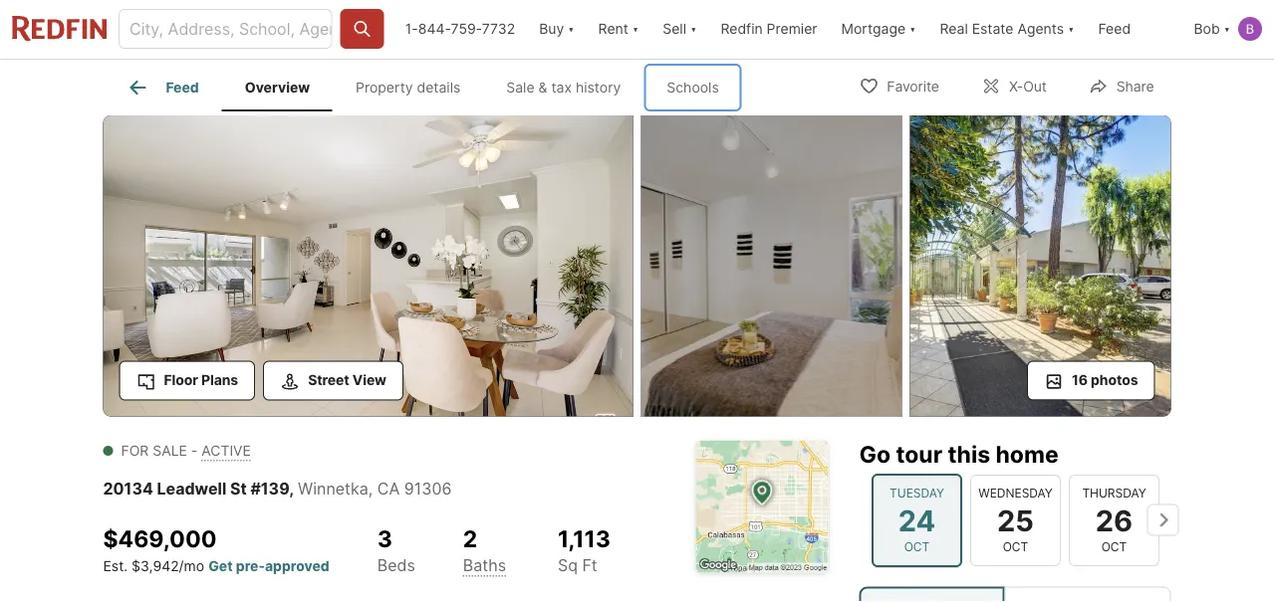 Task type: vqa. For each thing, say whether or not it's contained in the screenshot.
approved
yes



Task type: describe. For each thing, give the bounding box(es) containing it.
▾ for sell ▾
[[690, 20, 697, 37]]

real estate agents ▾ button
[[928, 0, 1086, 59]]

x-out
[[1009, 78, 1047, 95]]

buy ▾ button
[[527, 0, 586, 59]]

tab list containing feed
[[103, 60, 758, 112]]

plans
[[201, 372, 238, 389]]

/mo
[[179, 558, 204, 575]]

1 20134 leadwell st #139, winnetka, ca 91306 image from the left
[[103, 116, 633, 417]]

sale & tax history
[[506, 79, 621, 96]]

3 20134 leadwell st #139, winnetka, ca 91306 image from the left
[[910, 116, 1171, 417]]

go
[[859, 441, 891, 469]]

redfin premier
[[721, 20, 817, 37]]

favorite button
[[842, 65, 956, 106]]

#139
[[250, 480, 289, 499]]

feed inside button
[[1098, 20, 1131, 37]]

rent ▾ button
[[586, 0, 651, 59]]

sale & tax history tab
[[483, 64, 644, 112]]

sale
[[153, 443, 187, 460]]

thursday 26 oct
[[1082, 486, 1146, 554]]

&
[[538, 79, 547, 96]]

property details tab
[[333, 64, 483, 112]]

sale
[[506, 79, 535, 96]]

get pre-approved link
[[208, 558, 329, 575]]

agents
[[1018, 20, 1064, 37]]

2 20134 leadwell st #139, winnetka, ca 91306 image from the left
[[641, 116, 902, 417]]

25
[[997, 503, 1033, 538]]

street view button
[[263, 361, 403, 401]]

16
[[1072, 372, 1088, 389]]

real
[[940, 20, 968, 37]]

baths link
[[463, 556, 506, 576]]

overview
[[245, 79, 310, 96]]

1-
[[405, 20, 418, 37]]

beds
[[377, 556, 415, 576]]

-
[[191, 443, 198, 460]]

active link
[[201, 443, 251, 460]]

16 photos
[[1072, 372, 1138, 389]]

7732
[[482, 20, 515, 37]]

2 , from the left
[[368, 480, 373, 499]]

tour
[[896, 441, 942, 469]]

favorite
[[887, 78, 939, 95]]

premier
[[767, 20, 817, 37]]

pre-
[[236, 558, 265, 575]]

active
[[201, 443, 251, 460]]

oct for 26
[[1101, 540, 1126, 554]]

sell ▾ button
[[651, 0, 709, 59]]

1-844-759-7732 link
[[405, 20, 515, 37]]

leadwell
[[157, 480, 226, 499]]

user photo image
[[1238, 17, 1262, 41]]

1 option from the left
[[859, 587, 1004, 603]]

mortgage ▾ button
[[829, 0, 928, 59]]

real estate agents ▾ link
[[940, 0, 1074, 59]]

map entry image
[[696, 441, 828, 573]]

$469,000 est. $3,942 /mo get pre-approved
[[103, 525, 329, 575]]

sq
[[558, 556, 578, 576]]

x-
[[1009, 78, 1023, 95]]

wednesday 25 oct
[[978, 486, 1052, 554]]

2 baths
[[463, 525, 506, 576]]

share
[[1116, 78, 1154, 95]]

st
[[230, 480, 247, 499]]

$469,000
[[103, 525, 217, 553]]

ft
[[582, 556, 597, 576]]

redfin
[[721, 20, 763, 37]]

mortgage ▾ button
[[841, 0, 916, 59]]

2
[[463, 525, 477, 553]]

mortgage
[[841, 20, 906, 37]]

sell ▾ button
[[663, 0, 697, 59]]

x-out button
[[964, 65, 1064, 106]]

go tour this home
[[859, 441, 1059, 469]]

wednesday
[[978, 486, 1052, 500]]

redfin premier button
[[709, 0, 829, 59]]

▾ for rent ▾
[[632, 20, 639, 37]]

bob ▾
[[1194, 20, 1230, 37]]

overview tab
[[222, 64, 333, 112]]

view
[[352, 372, 386, 389]]

buy ▾ button
[[539, 0, 574, 59]]

2 option from the left
[[1004, 587, 1171, 603]]



Task type: locate. For each thing, give the bounding box(es) containing it.
baths
[[463, 556, 506, 576]]

floor plans
[[164, 372, 238, 389]]

5 ▾ from the left
[[1068, 20, 1074, 37]]

feed down city, address, school, agent, zip search field
[[166, 79, 199, 96]]

2 oct from the left
[[1002, 540, 1028, 554]]

, left winnetka
[[289, 480, 294, 499]]

▾ right rent
[[632, 20, 639, 37]]

▾ right "sell"
[[690, 20, 697, 37]]

home
[[996, 441, 1059, 469]]

feed inside tab list
[[166, 79, 199, 96]]

1 horizontal spatial oct
[[1002, 540, 1028, 554]]

bob
[[1194, 20, 1220, 37]]

history
[[576, 79, 621, 96]]

0 horizontal spatial ,
[[289, 480, 294, 499]]

1,113
[[558, 525, 611, 553]]

tuesday
[[889, 486, 944, 500]]

2 horizontal spatial 20134 leadwell st #139, winnetka, ca 91306 image
[[910, 116, 1171, 417]]

buy ▾
[[539, 20, 574, 37]]

1 horizontal spatial 20134 leadwell st #139, winnetka, ca 91306 image
[[641, 116, 902, 417]]

▾ for bob ▾
[[1224, 20, 1230, 37]]

street
[[308, 372, 349, 389]]

20134 leadwell st #139 , winnetka , ca 91306
[[103, 480, 452, 499]]

option
[[859, 587, 1004, 603], [1004, 587, 1171, 603]]

None button
[[871, 473, 962, 567], [970, 474, 1060, 566], [1068, 474, 1159, 566], [871, 473, 962, 567], [970, 474, 1060, 566], [1068, 474, 1159, 566]]

0 horizontal spatial oct
[[904, 540, 929, 554]]

rent ▾
[[598, 20, 639, 37]]

,
[[289, 480, 294, 499], [368, 480, 373, 499]]

schools
[[667, 79, 719, 96]]

this
[[948, 441, 990, 469]]

, left ca
[[368, 480, 373, 499]]

2 horizontal spatial oct
[[1101, 540, 1126, 554]]

3 beds
[[377, 525, 415, 576]]

1-844-759-7732
[[405, 20, 515, 37]]

schools tab
[[644, 64, 742, 112]]

3 oct from the left
[[1101, 540, 1126, 554]]

20134
[[103, 480, 153, 499]]

▾ right agents
[[1068, 20, 1074, 37]]

844-
[[418, 20, 451, 37]]

▾ right buy
[[568, 20, 574, 37]]

approved
[[265, 558, 329, 575]]

submit search image
[[352, 19, 372, 39]]

oct inside wednesday 25 oct
[[1002, 540, 1028, 554]]

oct
[[904, 540, 929, 554], [1002, 540, 1028, 554], [1101, 540, 1126, 554]]

3 ▾ from the left
[[690, 20, 697, 37]]

sell
[[663, 20, 686, 37]]

1 oct from the left
[[904, 540, 929, 554]]

option down 24
[[859, 587, 1004, 603]]

oct for 24
[[904, 540, 929, 554]]

oct for 25
[[1002, 540, 1028, 554]]

out
[[1023, 78, 1047, 95]]

6 ▾ from the left
[[1224, 20, 1230, 37]]

City, Address, School, Agent, ZIP search field
[[119, 9, 332, 49]]

estate
[[972, 20, 1014, 37]]

details
[[417, 79, 461, 96]]

1 horizontal spatial ,
[[368, 480, 373, 499]]

▾ for buy ▾
[[568, 20, 574, 37]]

next image
[[1147, 504, 1179, 536]]

▾ right mortgage
[[910, 20, 916, 37]]

thursday
[[1082, 486, 1146, 500]]

2 ▾ from the left
[[632, 20, 639, 37]]

tuesday 24 oct
[[889, 486, 944, 554]]

option down the 26
[[1004, 587, 1171, 603]]

tax
[[551, 79, 572, 96]]

real estate agents ▾
[[940, 20, 1074, 37]]

$3,942
[[132, 558, 179, 575]]

1 horizontal spatial feed
[[1098, 20, 1131, 37]]

feed link
[[126, 76, 199, 100]]

sell ▾
[[663, 20, 697, 37]]

91306
[[404, 480, 452, 499]]

1 vertical spatial feed
[[166, 79, 199, 96]]

oct down 24
[[904, 540, 929, 554]]

floor plans button
[[119, 361, 255, 401]]

for
[[121, 443, 149, 460]]

feed
[[1098, 20, 1131, 37], [166, 79, 199, 96]]

oct inside tuesday 24 oct
[[904, 540, 929, 554]]

▾
[[568, 20, 574, 37], [632, 20, 639, 37], [690, 20, 697, 37], [910, 20, 916, 37], [1068, 20, 1074, 37], [1224, 20, 1230, 37]]

feed up share 'button'
[[1098, 20, 1131, 37]]

list box
[[859, 587, 1171, 603]]

ca
[[377, 480, 400, 499]]

▾ right bob
[[1224, 20, 1230, 37]]

share button
[[1072, 65, 1171, 106]]

property details
[[356, 79, 461, 96]]

4 ▾ from the left
[[910, 20, 916, 37]]

rent
[[598, 20, 628, 37]]

0 horizontal spatial feed
[[166, 79, 199, 96]]

feed button
[[1086, 0, 1182, 59]]

photos
[[1091, 372, 1138, 389]]

16 photos button
[[1027, 361, 1155, 401]]

1 , from the left
[[289, 480, 294, 499]]

rent ▾ button
[[598, 0, 639, 59]]

oct down the 26
[[1101, 540, 1126, 554]]

0 vertical spatial feed
[[1098, 20, 1131, 37]]

20134 leadwell st #139, winnetka, ca 91306 image
[[103, 116, 633, 417], [641, 116, 902, 417], [910, 116, 1171, 417]]

oct down 25
[[1002, 540, 1028, 554]]

3
[[377, 525, 392, 553]]

oct inside thursday 26 oct
[[1101, 540, 1126, 554]]

buy
[[539, 20, 564, 37]]

1,113 sq ft
[[558, 525, 611, 576]]

est.
[[103, 558, 128, 575]]

24
[[898, 503, 935, 538]]

floor
[[164, 372, 198, 389]]

tab list
[[103, 60, 758, 112]]

▾ for mortgage ▾
[[910, 20, 916, 37]]

for sale - active
[[121, 443, 251, 460]]

759-
[[451, 20, 482, 37]]

0 horizontal spatial 20134 leadwell st #139, winnetka, ca 91306 image
[[103, 116, 633, 417]]

winnetka
[[298, 480, 368, 499]]

1 ▾ from the left
[[568, 20, 574, 37]]

property
[[356, 79, 413, 96]]

street view
[[308, 372, 386, 389]]

get
[[208, 558, 233, 575]]



